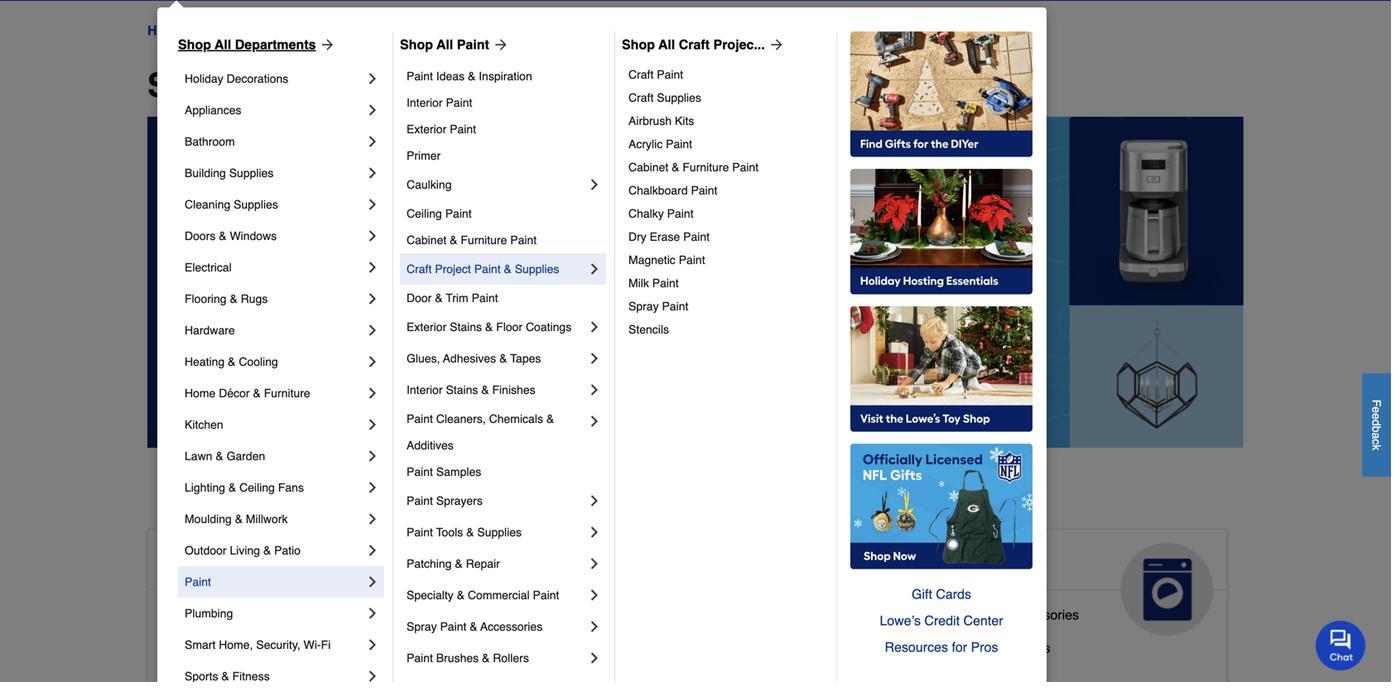 Task type: locate. For each thing, give the bounding box(es) containing it.
1 vertical spatial home
[[185, 387, 216, 400]]

& inside animal & pet care
[[614, 550, 631, 577]]

0 vertical spatial interior
[[407, 96, 443, 109]]

2 horizontal spatial shop
[[622, 37, 655, 52]]

1 vertical spatial accessible
[[162, 608, 225, 623]]

& right specialty
[[457, 589, 465, 602]]

cabinet & furniture paint link up craft project paint & supplies
[[407, 227, 603, 254]]

ceiling up millwork
[[240, 481, 275, 495]]

paint down paint samples
[[407, 495, 433, 508]]

supplies up the door & trim paint link
[[515, 263, 560, 276]]

caulking link
[[407, 169, 587, 200]]

accessories inside appliance parts & accessories link
[[1009, 608, 1080, 623]]

shop all craft projec...
[[622, 37, 765, 52]]

2 vertical spatial home
[[289, 550, 354, 577]]

& left rugs at the top left
[[230, 292, 238, 306]]

houses,
[[592, 667, 640, 683]]

departments up holiday decorations link
[[235, 37, 316, 52]]

craft up "airbrush"
[[629, 91, 654, 104]]

paint up paint ideas & inspiration
[[457, 37, 490, 52]]

shop for shop all departments
[[178, 37, 211, 52]]

shop
[[147, 66, 230, 104]]

shop all paint link
[[400, 35, 509, 55]]

accessible bedroom link
[[162, 637, 282, 670]]

accessories up 'chillers'
[[1009, 608, 1080, 623]]

animal & pet care image
[[752, 543, 845, 636]]

& left pros
[[960, 641, 969, 656]]

paint up brushes
[[440, 621, 467, 634]]

interior
[[407, 96, 443, 109], [407, 384, 443, 397]]

craft for craft paint
[[629, 68, 654, 81]]

1 horizontal spatial arrow right image
[[765, 36, 785, 53]]

chevron right image for moulding & millwork
[[365, 511, 381, 528]]

1 horizontal spatial ceiling
[[407, 207, 442, 220]]

for
[[952, 640, 968, 655]]

departments up exterior paint
[[290, 66, 492, 104]]

magnetic
[[629, 254, 676, 267]]

shop
[[178, 37, 211, 52], [400, 37, 433, 52], [622, 37, 655, 52]]

1 vertical spatial appliances link
[[887, 530, 1228, 636]]

chevron right image for appliances
[[365, 102, 381, 118]]

paint right trim
[[472, 292, 498, 305]]

appliances link up 'chillers'
[[887, 530, 1228, 636]]

chevron right image for craft project paint & supplies
[[587, 261, 603, 278]]

1 vertical spatial cabinet
[[407, 234, 447, 247]]

shop up holiday
[[178, 37, 211, 52]]

craft up craft supplies
[[629, 68, 654, 81]]

1 horizontal spatial cabinet & furniture paint link
[[629, 156, 825, 179]]

home link
[[147, 21, 184, 41]]

supplies up kits
[[657, 91, 702, 104]]

0 vertical spatial cabinet
[[629, 161, 669, 174]]

paint inside craft paint link
[[657, 68, 684, 81]]

& right lawn
[[216, 450, 223, 463]]

chevron right image
[[365, 70, 381, 87], [365, 102, 381, 118], [587, 176, 603, 193], [365, 196, 381, 213], [365, 259, 381, 276], [587, 261, 603, 278], [587, 350, 603, 367], [365, 354, 381, 370], [587, 382, 603, 398], [587, 413, 603, 430], [365, 417, 381, 433], [587, 493, 603, 510], [365, 543, 381, 559], [587, 587, 603, 604], [365, 606, 381, 622], [587, 619, 603, 635]]

2 vertical spatial accessible
[[162, 641, 225, 656]]

cleaning supplies link
[[185, 189, 365, 220]]

chevron right image for spray paint & accessories
[[587, 619, 603, 635]]

supplies for livestock supplies
[[590, 634, 640, 649]]

craft inside craft supplies "link"
[[629, 91, 654, 104]]

arrow right image
[[316, 36, 336, 53], [765, 36, 785, 53]]

0 horizontal spatial spray
[[407, 621, 437, 634]]

exterior up primer
[[407, 123, 447, 136]]

paint inside milk paint link
[[653, 277, 679, 290]]

1 horizontal spatial appliances
[[900, 550, 1024, 577]]

dry erase paint link
[[629, 225, 825, 249]]

stains up cleaners,
[[446, 384, 478, 397]]

e up b at right
[[1371, 413, 1384, 420]]

supplies for building supplies
[[229, 167, 274, 180]]

3 accessible from the top
[[162, 641, 225, 656]]

0 horizontal spatial appliances link
[[185, 94, 365, 126]]

visit the lowe's toy shop. image
[[851, 307, 1033, 432]]

stains down trim
[[450, 321, 482, 334]]

supplies for cleaning supplies
[[234, 198, 278, 211]]

home,
[[219, 639, 253, 652]]

windows
[[230, 229, 277, 243]]

living
[[230, 544, 260, 558]]

0 vertical spatial cabinet & furniture paint link
[[629, 156, 825, 179]]

paint ideas & inspiration
[[407, 70, 533, 83]]

2 interior from the top
[[407, 384, 443, 397]]

2 horizontal spatial home
[[289, 550, 354, 577]]

furniture inside "link"
[[657, 667, 710, 683]]

& right décor
[[253, 387, 261, 400]]

paint right "erase"
[[684, 230, 710, 244]]

paint inside paint brushes & rollers link
[[407, 652, 433, 665]]

interior down glues,
[[407, 384, 443, 397]]

all up craft paint
[[659, 37, 675, 52]]

stencils link
[[629, 318, 825, 341]]

chevron right image for smart home, security, wi-fi
[[365, 637, 381, 654]]

cabinet down acrylic on the left top of the page
[[629, 161, 669, 174]]

magnetic paint
[[629, 254, 706, 267]]

1 vertical spatial interior
[[407, 384, 443, 397]]

paint inside exterior paint link
[[450, 123, 476, 136]]

2 accessible from the top
[[162, 608, 225, 623]]

accessible down plumbing
[[162, 641, 225, 656]]

glues, adhesives & tapes
[[407, 352, 541, 365]]

3 shop from the left
[[622, 37, 655, 52]]

kitchen link
[[185, 409, 365, 441]]

paint down caulking
[[445, 207, 472, 220]]

departments for shop
[[290, 66, 492, 104]]

paint inside paint cleaners, chemicals & additives
[[407, 413, 433, 426]]

spray down milk
[[629, 300, 659, 313]]

supplies for craft supplies
[[657, 91, 702, 104]]

cleaning
[[185, 198, 231, 211]]

cleaners,
[[436, 413, 486, 426]]

0 horizontal spatial cabinet & furniture paint
[[407, 234, 537, 247]]

paint up "additives" at left bottom
[[407, 413, 433, 426]]

paint samples link
[[407, 459, 603, 485]]

2 arrow right image from the left
[[765, 36, 785, 53]]

paint ideas & inspiration link
[[407, 63, 603, 89]]

0 vertical spatial stains
[[450, 321, 482, 334]]

resources for pros link
[[851, 635, 1033, 661]]

bathroom up smart home, security, wi-fi
[[229, 608, 286, 623]]

appliance parts & accessories
[[900, 608, 1080, 623]]

door & trim paint
[[407, 292, 498, 305]]

exterior stains & floor coatings
[[407, 321, 572, 334]]

chevron right image for cleaning supplies
[[365, 196, 381, 213]]

accessible home image
[[383, 543, 476, 636]]

paint inside ceiling paint link
[[445, 207, 472, 220]]

1 vertical spatial pet
[[531, 667, 551, 683]]

shop inside "link"
[[622, 37, 655, 52]]

paint down "additives" at left bottom
[[407, 466, 433, 479]]

chillers
[[1007, 641, 1051, 656]]

0 horizontal spatial shop
[[178, 37, 211, 52]]

appliances up cards
[[900, 550, 1024, 577]]

1 horizontal spatial spray
[[629, 300, 659, 313]]

shop up paint ideas & inspiration
[[400, 37, 433, 52]]

paint down milk paint
[[662, 300, 689, 313]]

f e e d b a c k
[[1371, 400, 1384, 451]]

animal & pet care link
[[517, 530, 858, 636]]

arrow right image up craft paint link
[[765, 36, 785, 53]]

appliances down holiday
[[185, 104, 241, 117]]

chevron right image for paint cleaners, chemicals & additives
[[587, 413, 603, 430]]

1 vertical spatial bathroom
[[229, 608, 286, 623]]

supplies up cleaning supplies
[[229, 167, 274, 180]]

0 vertical spatial appliances link
[[185, 94, 365, 126]]

chevron right image for home décor & furniture
[[365, 385, 381, 402]]

heating & cooling link
[[185, 346, 365, 378]]

craft inside craft paint link
[[629, 68, 654, 81]]

paint down ideas
[[446, 96, 473, 109]]

exterior down 'door' on the top of the page
[[407, 321, 447, 334]]

patching & repair
[[407, 558, 500, 571]]

lawn
[[185, 450, 212, 463]]

craft up craft paint link
[[679, 37, 710, 52]]

0 vertical spatial exterior
[[407, 123, 447, 136]]

paint down animal
[[533, 589, 560, 602]]

0 vertical spatial spray
[[629, 300, 659, 313]]

& inside paint cleaners, chemicals & additives
[[547, 413, 554, 426]]

e up d
[[1371, 407, 1384, 413]]

2 shop from the left
[[400, 37, 433, 52]]

door & trim paint link
[[407, 285, 603, 312]]

chevron right image for paint tools & supplies
[[587, 524, 603, 541]]

0 vertical spatial home
[[147, 23, 184, 38]]

paint inside the door & trim paint link
[[472, 292, 498, 305]]

heating
[[185, 355, 225, 369]]

& left cooling
[[228, 355, 236, 369]]

paint inside craft project paint & supplies link
[[474, 263, 501, 276]]

pet
[[638, 550, 674, 577], [531, 667, 551, 683]]

inspiration
[[479, 70, 533, 83]]

& right chemicals
[[547, 413, 554, 426]]

accessible for accessible bedroom
[[162, 641, 225, 656]]

cabinet down ceiling paint
[[407, 234, 447, 247]]

chevron right image for electrical
[[365, 259, 381, 276]]

a
[[1371, 433, 1384, 439]]

1 vertical spatial appliances
[[900, 550, 1024, 577]]

chevron right image
[[365, 133, 381, 150], [365, 165, 381, 181], [365, 228, 381, 244], [365, 291, 381, 307], [587, 319, 603, 336], [365, 322, 381, 339], [365, 385, 381, 402], [365, 448, 381, 465], [365, 480, 381, 496], [365, 511, 381, 528], [587, 524, 603, 541], [587, 556, 603, 572], [365, 574, 381, 591], [365, 637, 381, 654], [587, 650, 603, 667], [365, 669, 381, 683]]

specialty & commercial paint link
[[407, 580, 587, 611]]

1 interior from the top
[[407, 96, 443, 109]]

spray for spray paint & accessories
[[407, 621, 437, 634]]

1 vertical spatial spray
[[407, 621, 437, 634]]

holiday
[[185, 72, 223, 85]]

0 horizontal spatial cabinet & furniture paint link
[[407, 227, 603, 254]]

paint down magnetic paint
[[653, 277, 679, 290]]

& right doors
[[219, 229, 227, 243]]

livestock
[[531, 634, 586, 649]]

paint inside specialty & commercial paint 'link'
[[533, 589, 560, 602]]

departments for shop
[[235, 37, 316, 52]]

chevron right image for flooring & rugs
[[365, 291, 381, 307]]

all inside shop all departments link
[[215, 37, 231, 52]]

supplies inside "link"
[[657, 91, 702, 104]]

paint down dry erase paint
[[679, 254, 706, 267]]

1 horizontal spatial accessories
[[1009, 608, 1080, 623]]

flooring
[[185, 292, 227, 306]]

paint down outdoor
[[185, 576, 211, 589]]

1 vertical spatial ceiling
[[240, 481, 275, 495]]

enjoy savings year-round. no matter what you're shopping for, find what you need at a great price. image
[[147, 117, 1244, 448]]

f
[[1371, 400, 1384, 407]]

& left tapes
[[500, 352, 507, 365]]

paint link
[[185, 567, 365, 598]]

specialty
[[407, 589, 454, 602]]

heating & cooling
[[185, 355, 278, 369]]

arrow right image for shop all craft projec...
[[765, 36, 785, 53]]

accessible down moulding
[[162, 550, 283, 577]]

supplies
[[657, 91, 702, 104], [229, 167, 274, 180], [234, 198, 278, 211], [515, 263, 560, 276], [477, 526, 522, 539], [590, 634, 640, 649]]

craft for craft project paint & supplies
[[407, 263, 432, 276]]

0 horizontal spatial appliances
[[185, 104, 241, 117]]

accessories inside the spray paint & accessories link
[[481, 621, 543, 634]]

appliance
[[900, 608, 958, 623]]

bedroom
[[229, 641, 282, 656]]

lighting & ceiling fans link
[[185, 472, 365, 504]]

all inside shop all paint link
[[437, 37, 453, 52]]

1 horizontal spatial home
[[185, 387, 216, 400]]

0 horizontal spatial accessories
[[481, 621, 543, 634]]

appliances link down decorations
[[185, 94, 365, 126]]

1 horizontal spatial cabinet & furniture paint
[[629, 161, 759, 174]]

stencils
[[629, 323, 669, 336]]

1 vertical spatial exterior
[[407, 321, 447, 334]]

paint left tools
[[407, 526, 433, 539]]

0 horizontal spatial arrow right image
[[316, 36, 336, 53]]

appliances
[[185, 104, 241, 117], [900, 550, 1024, 577]]

craft up 'door' on the top of the page
[[407, 263, 432, 276]]

1 horizontal spatial shop
[[400, 37, 433, 52]]

0 horizontal spatial cabinet
[[407, 234, 447, 247]]

1 vertical spatial stains
[[446, 384, 478, 397]]

paint left ideas
[[407, 70, 433, 83]]

paint sprayers link
[[407, 485, 587, 517]]

paint down chalkboard paint at top
[[667, 207, 694, 220]]

cabinet
[[629, 161, 669, 174], [407, 234, 447, 247]]

& right animal
[[614, 550, 631, 577]]

building supplies
[[185, 167, 274, 180]]

chevron right image for lighting & ceiling fans
[[365, 480, 381, 496]]

all for shop all departments
[[239, 66, 281, 104]]

arrow right image inside shop all craft projec... "link"
[[765, 36, 785, 53]]

shop up craft paint
[[622, 37, 655, 52]]

chevron right image for plumbing
[[365, 606, 381, 622]]

arrow right image inside shop all departments link
[[316, 36, 336, 53]]

1 accessible from the top
[[162, 550, 283, 577]]

accessible for accessible home
[[162, 550, 283, 577]]

chalky paint link
[[629, 202, 825, 225]]

paint cleaners, chemicals & additives link
[[407, 406, 587, 459]]

1 shop from the left
[[178, 37, 211, 52]]

center
[[964, 613, 1004, 629]]

paint up craft supplies
[[657, 68, 684, 81]]

arrow right image up the shop all departments
[[316, 36, 336, 53]]

home for home décor & furniture
[[185, 387, 216, 400]]

accessories up rollers
[[481, 621, 543, 634]]

supplies up windows at the top left of page
[[234, 198, 278, 211]]

furniture right houses,
[[657, 667, 710, 683]]

all down shop all departments link
[[239, 66, 281, 104]]

samples
[[436, 466, 482, 479]]

airbrush kits link
[[629, 109, 825, 133]]

0 horizontal spatial home
[[147, 23, 184, 38]]

spray down specialty
[[407, 621, 437, 634]]

chevron right image for paint sprayers
[[587, 493, 603, 510]]

ceiling paint
[[407, 207, 472, 220]]

0 horizontal spatial ceiling
[[240, 481, 275, 495]]

furniture down acrylic paint link
[[683, 161, 729, 174]]

plumbing
[[185, 607, 233, 621]]

spray
[[629, 300, 659, 313], [407, 621, 437, 634]]

0 vertical spatial cabinet & furniture paint
[[629, 161, 759, 174]]

bathroom up building
[[185, 135, 235, 148]]

1 exterior from the top
[[407, 123, 447, 136]]

& left trim
[[435, 292, 443, 305]]

spray paint link
[[629, 295, 825, 318]]

accessible inside accessible bathroom link
[[162, 608, 225, 623]]

0 horizontal spatial pet
[[531, 667, 551, 683]]

accessible inside accessible bedroom 'link'
[[162, 641, 225, 656]]

lowe's credit center link
[[851, 608, 1033, 635]]

home décor & furniture
[[185, 387, 310, 400]]

specialty & commercial paint
[[407, 589, 560, 602]]

craft inside craft project paint & supplies link
[[407, 263, 432, 276]]

0 vertical spatial bathroom
[[185, 135, 235, 148]]

pros
[[971, 640, 999, 655]]

& right tools
[[467, 526, 474, 539]]

0 vertical spatial pet
[[638, 550, 674, 577]]

chevron right image for patching & repair
[[587, 556, 603, 572]]

interior up exterior paint
[[407, 96, 443, 109]]

cabinet & furniture paint up craft project paint & supplies
[[407, 234, 537, 247]]

accessible up smart
[[162, 608, 225, 623]]

cabinet & furniture paint link down "airbrush kits" link
[[629, 156, 825, 179]]

paint down kits
[[666, 138, 693, 151]]

supplies up pet beds, houses, & furniture "link"
[[590, 634, 640, 649]]

accessible inside accessible home link
[[162, 550, 283, 577]]

1 arrow right image from the left
[[316, 36, 336, 53]]

all for shop all departments
[[215, 37, 231, 52]]

stains for interior
[[446, 384, 478, 397]]

& up chalkboard paint at top
[[672, 161, 680, 174]]

paint down interior paint
[[450, 123, 476, 136]]

None search field
[[524, 0, 976, 3]]

accessible for accessible bathroom
[[162, 608, 225, 623]]

e
[[1371, 407, 1384, 413], [1371, 413, 1384, 420]]

brushes
[[436, 652, 479, 665]]

2 exterior from the top
[[407, 321, 447, 334]]

craft project paint & supplies link
[[407, 254, 587, 285]]

all inside shop all craft projec... "link"
[[659, 37, 675, 52]]

paint up the door & trim paint link
[[474, 263, 501, 276]]

0 vertical spatial accessible
[[162, 550, 283, 577]]

spray paint & accessories
[[407, 621, 543, 634]]

1 horizontal spatial pet
[[638, 550, 674, 577]]

beds,
[[554, 667, 588, 683]]

patching & repair link
[[407, 548, 587, 580]]

& right lighting in the left bottom of the page
[[229, 481, 236, 495]]

accessories for spray paint & accessories
[[481, 621, 543, 634]]

& up the door & trim paint link
[[504, 263, 512, 276]]



Task type: vqa. For each thing, say whether or not it's contained in the screenshot.
first arrow right image from right
yes



Task type: describe. For each thing, give the bounding box(es) containing it.
spray for spray paint
[[629, 300, 659, 313]]

glues, adhesives & tapes link
[[407, 343, 587, 374]]

chevron right image for holiday decorations
[[365, 70, 381, 87]]

0 vertical spatial appliances
[[185, 104, 241, 117]]

paint brushes & rollers link
[[407, 643, 587, 674]]

chevron right image for lawn & garden
[[365, 448, 381, 465]]

kitchen
[[185, 418, 223, 432]]

pet inside animal & pet care
[[638, 550, 674, 577]]

arrow right image for shop all departments
[[316, 36, 336, 53]]

chevron right image for paint brushes & rollers
[[587, 650, 603, 667]]

paint inside spray paint link
[[662, 300, 689, 313]]

lawn & garden
[[185, 450, 265, 463]]

moulding
[[185, 513, 232, 526]]

care
[[531, 577, 582, 603]]

paint inside paint samples link
[[407, 466, 433, 479]]

exterior for exterior paint
[[407, 123, 447, 136]]

paint inside magnetic paint link
[[679, 254, 706, 267]]

furniture down the heating & cooling link
[[264, 387, 310, 400]]

outdoor living & patio
[[185, 544, 301, 558]]

& left finishes
[[482, 384, 489, 397]]

1 e from the top
[[1371, 407, 1384, 413]]

acrylic paint
[[629, 138, 693, 151]]

paint inside paint tools & supplies link
[[407, 526, 433, 539]]

shop all departments
[[147, 66, 492, 104]]

c
[[1371, 439, 1384, 445]]

chevron right image for kitchen
[[365, 417, 381, 433]]

d
[[1371, 420, 1384, 426]]

patio
[[274, 544, 301, 558]]

chalky paint
[[629, 207, 694, 220]]

paint inside shop all paint link
[[457, 37, 490, 52]]

spray paint
[[629, 300, 689, 313]]

1 vertical spatial cabinet & furniture paint link
[[407, 227, 603, 254]]

milk paint
[[629, 277, 679, 290]]

k
[[1371, 445, 1384, 451]]

chevron right image for paint
[[365, 574, 381, 591]]

spray paint & accessories link
[[407, 611, 587, 643]]

& up paint brushes & rollers
[[470, 621, 478, 634]]

accessories for appliance parts & accessories
[[1009, 608, 1080, 623]]

exterior stains & floor coatings link
[[407, 312, 587, 343]]

doors & windows link
[[185, 220, 365, 252]]

flooring & rugs link
[[185, 283, 365, 315]]

interior for interior stains & finishes
[[407, 384, 443, 397]]

cards
[[936, 587, 972, 602]]

f e e d b a c k button
[[1363, 373, 1392, 477]]

lighting
[[185, 481, 225, 495]]

arrow right image
[[490, 36, 509, 53]]

beverage & wine chillers
[[900, 641, 1051, 656]]

shop for shop all craft projec...
[[622, 37, 655, 52]]

lowe's
[[880, 613, 921, 629]]

commercial
[[468, 589, 530, 602]]

erase
[[650, 230, 680, 244]]

1 horizontal spatial cabinet
[[629, 161, 669, 174]]

paint inside interior paint link
[[446, 96, 473, 109]]

holiday decorations link
[[185, 63, 365, 94]]

finishes
[[493, 384, 536, 397]]

electrical link
[[185, 252, 365, 283]]

paint inside dry erase paint link
[[684, 230, 710, 244]]

glues,
[[407, 352, 440, 365]]

& left millwork
[[235, 513, 243, 526]]

craft for craft supplies
[[629, 91, 654, 104]]

primer
[[407, 149, 441, 162]]

find gifts for the diyer. image
[[851, 31, 1033, 157]]

chevron right image for glues, adhesives & tapes
[[587, 350, 603, 367]]

pet beds, houses, & furniture
[[531, 667, 710, 683]]

chevron right image for specialty & commercial paint
[[587, 587, 603, 604]]

gift
[[912, 587, 933, 602]]

credit
[[925, 613, 960, 629]]

ceiling paint link
[[407, 200, 603, 227]]

paint inside paint link
[[185, 576, 211, 589]]

chevron right image for doors & windows
[[365, 228, 381, 244]]

& left floor
[[485, 321, 493, 334]]

livestock supplies link
[[531, 630, 640, 664]]

paint inside paint ideas & inspiration link
[[407, 70, 433, 83]]

chevron right image for interior stains & finishes
[[587, 382, 603, 398]]

craft paint
[[629, 68, 684, 81]]

chalky
[[629, 207, 664, 220]]

officially licensed n f l gifts. shop now. image
[[851, 444, 1033, 570]]

& inside 'link'
[[216, 450, 223, 463]]

paint tools & supplies
[[407, 526, 522, 539]]

holiday hosting essentials. image
[[851, 169, 1033, 295]]

repair
[[466, 558, 500, 571]]

furniture up craft project paint & supplies
[[461, 234, 507, 247]]

paint inside the spray paint & accessories link
[[440, 621, 467, 634]]

home for home
[[147, 23, 184, 38]]

supplies down the paint sprayers link
[[477, 526, 522, 539]]

& right houses,
[[644, 667, 653, 683]]

craft inside shop all craft projec... "link"
[[679, 37, 710, 52]]

& left rollers
[[482, 652, 490, 665]]

2 e from the top
[[1371, 413, 1384, 420]]

chevron right image for hardware
[[365, 322, 381, 339]]

& up project
[[450, 234, 458, 247]]

paint up chalkboard paint link at the top of page
[[733, 161, 759, 174]]

cleaning supplies
[[185, 198, 278, 211]]

parts
[[962, 608, 993, 623]]

interior paint
[[407, 96, 473, 109]]

exterior for exterior stains & floor coatings
[[407, 321, 447, 334]]

paint inside acrylic paint link
[[666, 138, 693, 151]]

exterior paint
[[407, 123, 476, 136]]

paint tools & supplies link
[[407, 517, 587, 548]]

& right ideas
[[468, 70, 476, 83]]

garden
[[227, 450, 265, 463]]

shop for shop all paint
[[400, 37, 433, 52]]

interior for interior paint
[[407, 96, 443, 109]]

floor
[[496, 321, 523, 334]]

all for shop all craft projec...
[[659, 37, 675, 52]]

animal & pet care
[[531, 550, 674, 603]]

departments up "holiday decorations"
[[199, 23, 275, 38]]

adhesives
[[443, 352, 496, 365]]

trim
[[446, 292, 469, 305]]

lowe's credit center
[[880, 613, 1004, 629]]

chat invite button image
[[1316, 621, 1367, 671]]

0 vertical spatial ceiling
[[407, 207, 442, 220]]

milk
[[629, 277, 649, 290]]

moulding & millwork
[[185, 513, 288, 526]]

& inside 'link'
[[457, 589, 465, 602]]

beverage
[[900, 641, 957, 656]]

1 vertical spatial cabinet & furniture paint
[[407, 234, 537, 247]]

paint cleaners, chemicals & additives
[[407, 413, 557, 452]]

departments link
[[199, 21, 275, 41]]

plumbing link
[[185, 598, 365, 630]]

acrylic paint link
[[629, 133, 825, 156]]

chalkboard paint
[[629, 184, 718, 197]]

hardware
[[185, 324, 235, 337]]

chevron right image for outdoor living & patio
[[365, 543, 381, 559]]

outdoor
[[185, 544, 227, 558]]

shop all craft projec... link
[[622, 35, 785, 55]]

pet inside "link"
[[531, 667, 551, 683]]

chevron right image for caulking
[[587, 176, 603, 193]]

pet beds, houses, & furniture link
[[531, 664, 710, 683]]

& right parts
[[996, 608, 1005, 623]]

chevron right image for building supplies
[[365, 165, 381, 181]]

1 horizontal spatial appliances link
[[887, 530, 1228, 636]]

accessible home
[[162, 550, 354, 577]]

rollers
[[493, 652, 529, 665]]

wi-
[[304, 639, 321, 652]]

paint inside 'chalky paint' "link"
[[667, 207, 694, 220]]

appliance parts & accessories link
[[900, 604, 1080, 637]]

chevron right image for heating & cooling
[[365, 354, 381, 370]]

chevron right image for exterior stains & floor coatings
[[587, 319, 603, 336]]

security,
[[256, 639, 301, 652]]

appliances image
[[1122, 543, 1214, 636]]

electrical
[[185, 261, 232, 274]]

& left patio on the bottom of page
[[263, 544, 271, 558]]

moulding & millwork link
[[185, 504, 365, 535]]

all for shop all paint
[[437, 37, 453, 52]]

resources for pros
[[885, 640, 999, 655]]

chevron right image for bathroom
[[365, 133, 381, 150]]

accessible bedroom
[[162, 641, 282, 656]]

home inside accessible home link
[[289, 550, 354, 577]]

paint down ceiling paint link
[[511, 234, 537, 247]]

stains for exterior
[[450, 321, 482, 334]]

coatings
[[526, 321, 572, 334]]

chalkboard
[[629, 184, 688, 197]]

airbrush kits
[[629, 114, 695, 128]]

craft paint link
[[629, 63, 825, 86]]

primer link
[[407, 142, 603, 169]]

& left repair at left
[[455, 558, 463, 571]]

airbrush
[[629, 114, 672, 128]]

dry erase paint
[[629, 230, 710, 244]]

acrylic
[[629, 138, 663, 151]]

doors
[[185, 229, 216, 243]]

paint inside chalkboard paint link
[[691, 184, 718, 197]]



